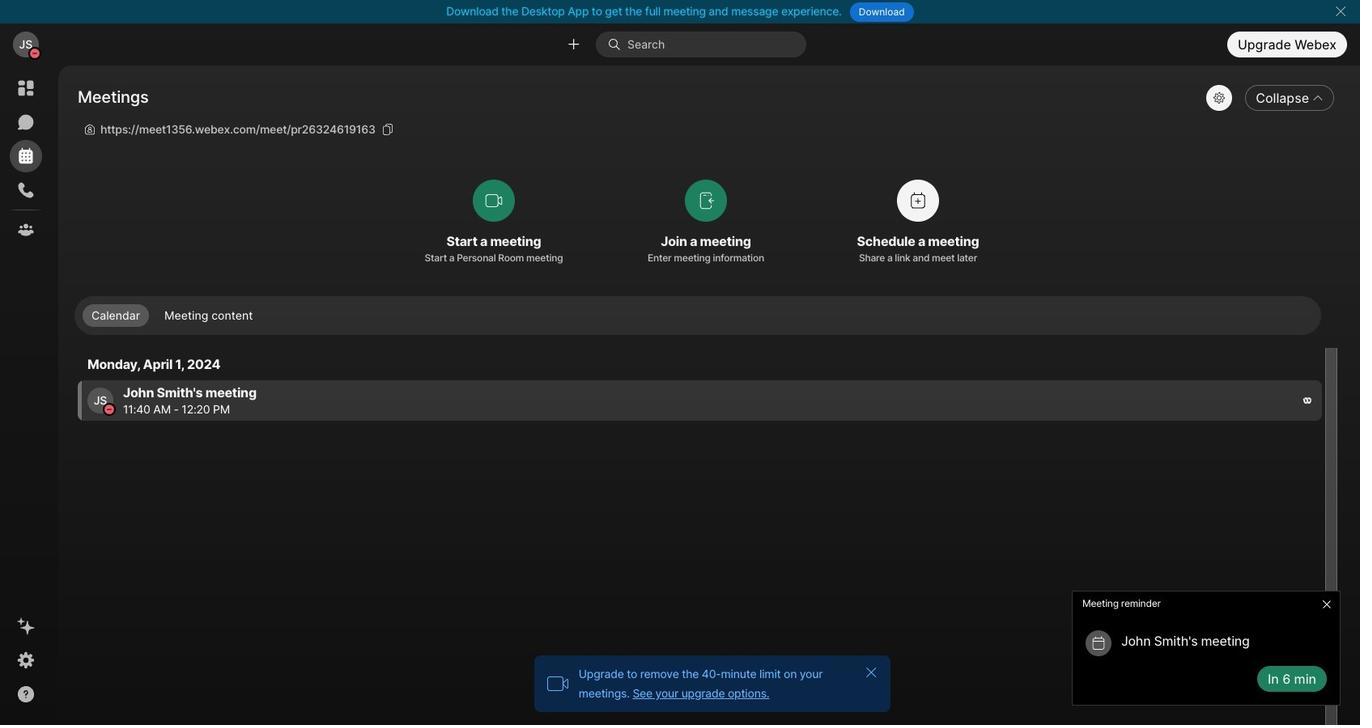 Task type: vqa. For each thing, say whether or not it's contained in the screenshot.
leftmost CANCEL_16 icon
yes



Task type: locate. For each thing, give the bounding box(es) containing it.
cancel_16 image
[[1335, 5, 1348, 18], [865, 667, 878, 680]]

0 vertical spatial cancel_16 image
[[1335, 5, 1348, 18]]

0 horizontal spatial cancel_16 image
[[865, 667, 878, 680]]

navigation
[[0, 66, 52, 726]]

alert
[[1066, 584, 1348, 713]]

camera_28 image
[[547, 673, 569, 696]]

1 horizontal spatial cancel_16 image
[[1335, 5, 1348, 18]]



Task type: describe. For each thing, give the bounding box(es) containing it.
1 vertical spatial cancel_16 image
[[865, 667, 878, 680]]

webex tab list
[[10, 72, 42, 246]]

april 1, 2024 11:40 am to 12:20 pm john smith's meeting non-recurring meeting,  john smith list item
[[78, 381, 1323, 421]]



